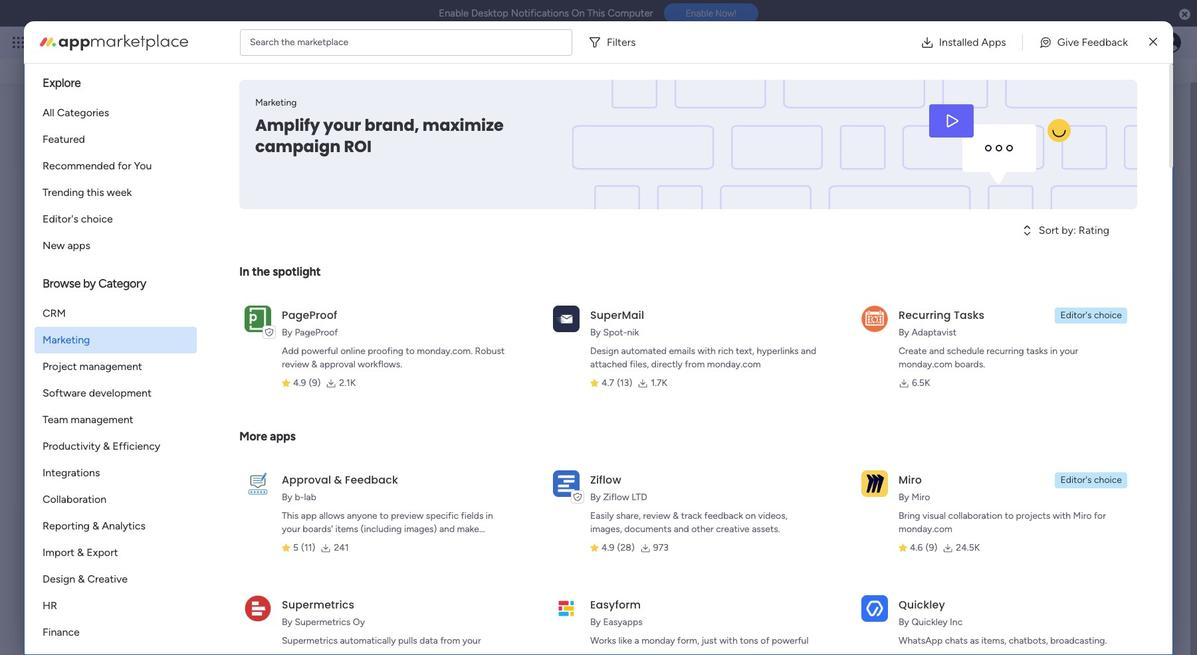 Task type: describe. For each thing, give the bounding box(es) containing it.
quickly access your recent boards, inbox and workspaces
[[27, 59, 303, 72]]

miro inside bring visual collaboration to projects with miro for monday.com
[[1074, 511, 1093, 522]]

start
[[273, 431, 296, 443]]

private board image
[[59, 245, 74, 259]]

help image
[[1114, 36, 1127, 49]]

work for 2nd component image from the right
[[76, 267, 96, 279]]

2.1k
[[339, 378, 356, 389]]

apps marketplace image
[[40, 34, 188, 50]]

automated
[[622, 346, 667, 357]]

4.6 (9)
[[911, 543, 938, 554]]

4.7 (13)
[[602, 378, 633, 389]]

powerful inside add powerful online proofing to monday.com. robust review & approval workflows.
[[301, 346, 338, 357]]

works like a monday form, just with tons of powerful extra features. create forms that sync directly int
[[591, 636, 809, 656]]

enable for enable now!
[[686, 8, 714, 19]]

features.
[[614, 649, 650, 656]]

automatically
[[340, 636, 396, 647]]

ready-
[[973, 225, 1004, 237]]

> for component image within 'work management > main workspace' link
[[376, 267, 382, 279]]

quickley by quickley inc
[[899, 598, 963, 629]]

editor's for ziflow
[[1061, 475, 1093, 486]]

give feedback link
[[1029, 29, 1139, 56]]

recommended for you
[[43, 160, 152, 172]]

to inside bring visual collaboration to projects with miro for monday.com
[[1006, 511, 1014, 522]]

app logo image down in at the left top of the page
[[245, 306, 271, 332]]

workflow
[[1027, 209, 1071, 222]]

1 vertical spatial supermetrics
[[295, 617, 351, 629]]

visual
[[923, 511, 947, 522]]

workspace image
[[65, 541, 96, 573]]

bring visual collaboration to projects with miro for monday.com
[[899, 511, 1107, 535]]

this inside this app allows anyone to preview specific fields in your boards' items (including images) and make updates accordingly.
[[282, 511, 299, 522]]

recurring
[[899, 308, 952, 323]]

& inside 'easily share, review & track feedback on videos, images, documents and other creative assets.'
[[673, 511, 679, 522]]

0 horizontal spatial main
[[106, 542, 131, 557]]

roy mann nov 7
[[108, 364, 902, 384]]

sort
[[1040, 224, 1060, 237]]

(9) for 4.9 (9)
[[309, 378, 321, 389]]

1 vertical spatial ziflow
[[604, 492, 630, 504]]

installed apps button
[[910, 29, 1018, 56]]

browse by category
[[43, 277, 146, 291]]

recurring tasks
[[899, 308, 985, 323]]

category
[[98, 277, 146, 291]]

with inside boost your workflow in minutes with ready-made templates
[[1126, 209, 1146, 222]]

design & creative
[[43, 573, 128, 586]]

ziflow by ziflow ltd
[[591, 473, 648, 504]]

4.6
[[911, 543, 924, 554]]

main inside 'work management > main workspace' link
[[384, 267, 404, 279]]

lottie animation element
[[589, 34, 963, 84]]

in inside create and schedule recurring tasks in your monday.com boards.
[[1051, 346, 1058, 357]]

approval
[[282, 473, 331, 488]]

your inside marketing amplify your brand, maximize campaign roi
[[324, 114, 361, 136]]

directly inside supermetrics automatically pulls data from your marketing sources directly into monday.com
[[361, 649, 392, 656]]

work for component image within 'work management > main workspace' link
[[297, 267, 317, 279]]

bring
[[899, 511, 921, 522]]

create inside works like a monday form, just with tons of powerful extra features. create forms that sync directly int
[[653, 649, 681, 656]]

app logo image for attached
[[553, 306, 580, 332]]

marketplace
[[297, 36, 349, 48]]

desktop
[[472, 7, 509, 19]]

spot-
[[604, 327, 628, 339]]

boost
[[973, 209, 1001, 222]]

enable for enable desktop notifications on this computer
[[439, 7, 469, 19]]

your inside this app allows anyone to preview specific fields in your boards' items (including images) and make updates accordingly.
[[282, 524, 301, 535]]

monday.com inside create and schedule recurring tasks in your monday.com boards.
[[899, 359, 953, 371]]

1 horizontal spatial main
[[164, 267, 184, 279]]

& for export
[[77, 547, 84, 559]]

getting started learn how monday.com works
[[1018, 336, 1144, 362]]

0 vertical spatial editor's choice
[[43, 213, 113, 225]]

0 vertical spatial for
[[118, 160, 131, 172]]

hyperlinks
[[757, 346, 799, 357]]

teammates
[[197, 431, 251, 443]]

my
[[61, 502, 78, 517]]

rating
[[1080, 224, 1110, 237]]

by for supermetrics
[[282, 617, 293, 629]]

1 vertical spatial workspaces
[[81, 502, 147, 517]]

0 vertical spatial editor's
[[43, 213, 78, 225]]

minutes
[[1085, 209, 1123, 222]]

nik
[[628, 327, 639, 339]]

into
[[394, 649, 411, 656]]

inbox image
[[994, 36, 1007, 49]]

invite members image
[[1023, 36, 1036, 49]]

review inside 'easily share, review & track feedback on videos, images, documents and other creative assets.'
[[644, 511, 671, 522]]

give feedback
[[991, 53, 1056, 65]]

boards,
[[159, 59, 194, 72]]

app logo image for of
[[553, 596, 580, 622]]

dapulse x slim image
[[1150, 34, 1158, 50]]

extra
[[591, 649, 612, 656]]

filters
[[607, 36, 636, 48]]

recent
[[125, 59, 156, 72]]

your inside create and schedule recurring tasks in your monday.com boards.
[[1061, 346, 1079, 357]]

0 vertical spatial pageproof
[[282, 308, 338, 323]]

choice for supermail
[[1095, 310, 1123, 321]]

pulls
[[398, 636, 418, 647]]

brand,
[[365, 114, 420, 136]]

select product image
[[12, 36, 25, 49]]

notifications image
[[965, 36, 978, 49]]

adaptavist
[[912, 327, 957, 339]]

share,
[[617, 511, 641, 522]]

browse
[[43, 277, 81, 291]]

get
[[1004, 297, 1020, 310]]

design for design & creative
[[43, 573, 75, 586]]

easily share, review & track feedback on videos, images, documents and other creative assets.
[[591, 511, 788, 535]]

enable now!
[[686, 8, 737, 19]]

app logo image left ziflow by ziflow ltd
[[553, 471, 580, 497]]

easyapps
[[604, 617, 643, 629]]

close recently visited image
[[43, 110, 59, 126]]

0 vertical spatial workspaces
[[246, 59, 303, 72]]

& for analytics
[[92, 520, 99, 533]]

started
[[1053, 336, 1084, 347]]

1 vertical spatial quickley
[[912, 617, 948, 629]]

plans
[[251, 37, 273, 48]]

management up "quickly access your recent boards, inbox and workspaces"
[[134, 35, 207, 50]]

approval & feedback by b-lab
[[282, 473, 398, 504]]

supermetrics automatically pulls data from your marketing sources directly into monday.com
[[282, 636, 481, 656]]

(9) for 4.6 (9)
[[926, 543, 938, 554]]

access
[[65, 59, 98, 72]]

give for give feedback
[[991, 53, 1012, 65]]

see plans
[[233, 37, 273, 48]]

inspired
[[1023, 297, 1061, 310]]

0 vertical spatial miro
[[899, 473, 923, 488]]

main workspace
[[106, 542, 192, 557]]

7
[[897, 372, 902, 384]]

component image inside 'work management > main workspace' link
[[280, 266, 292, 278]]

sort by: rating button
[[998, 220, 1138, 241]]

fields
[[461, 511, 484, 522]]

roy
[[108, 364, 126, 376]]

integrations
[[43, 467, 100, 480]]

easyform by easyapps
[[591, 598, 643, 629]]

to for feedback
[[380, 511, 389, 522]]

reporting & analytics
[[43, 520, 146, 533]]

from inside the design automated emails with rich text, hyperlinks and attached files, directly from monday.com
[[685, 359, 705, 371]]

robust
[[475, 346, 505, 357]]

roy mann image
[[74, 365, 100, 391]]

1 component image from the left
[[59, 266, 71, 278]]

1 horizontal spatial feedback
[[1014, 53, 1056, 65]]

(13)
[[617, 378, 633, 389]]

add
[[282, 346, 299, 357]]

software
[[43, 387, 86, 400]]

the for marketplace
[[281, 36, 295, 48]]

from inside supermetrics automatically pulls data from your marketing sources directly into monday.com
[[441, 636, 461, 647]]

add powerful online proofing to monday.com. robust review & approval workflows.
[[282, 346, 505, 371]]

search inside quick search button
[[1121, 52, 1154, 65]]

templates
[[1033, 225, 1081, 237]]

images,
[[591, 524, 623, 535]]

1
[[183, 321, 187, 332]]

& for feedback
[[334, 473, 342, 488]]

1.7k
[[651, 378, 668, 389]]

v2 bolt switch image
[[1080, 52, 1087, 66]]

and left the start
[[253, 431, 271, 443]]

by for pageproof
[[282, 327, 293, 339]]

by down recurring
[[899, 327, 910, 339]]

1 work management > main workspace from the left
[[76, 267, 231, 279]]

and inside create and schedule recurring tasks in your monday.com boards.
[[930, 346, 945, 357]]

24.5k
[[957, 543, 981, 554]]

& for creative
[[78, 573, 85, 586]]

0 horizontal spatial search
[[250, 36, 279, 48]]

with inside works like a monday form, just with tons of powerful extra features. create forms that sync directly int
[[720, 636, 738, 647]]

by for ziflow
[[591, 492, 601, 504]]

learn & get inspired
[[965, 297, 1061, 310]]

973
[[654, 543, 669, 554]]

and down see
[[226, 59, 243, 72]]

management up development
[[80, 361, 142, 373]]

1 vertical spatial miro
[[912, 492, 931, 504]]

apps image
[[1052, 36, 1066, 49]]

& inside add powerful online proofing to monday.com. robust review & approval workflows.
[[312, 359, 318, 371]]

monday inside works like a monday form, just with tons of powerful extra features. create forms that sync directly int
[[642, 636, 676, 647]]

project
[[43, 361, 77, 373]]

inbox
[[197, 59, 223, 72]]

with inside the design automated emails with rich text, hyperlinks and attached files, directly from monday.com
[[698, 346, 716, 357]]

productivity & efficiency
[[43, 440, 160, 453]]

apps
[[982, 36, 1007, 48]]

apps for more apps
[[270, 430, 296, 444]]

powerful inside works like a monday form, just with tons of powerful extra features. create forms that sync directly int
[[772, 636, 809, 647]]

marketing for marketing
[[43, 334, 90, 347]]

management up the "productivity & efficiency"
[[71, 414, 133, 426]]

0 vertical spatial quickley
[[899, 598, 946, 613]]

workspace for component image within 'work management > main workspace' link
[[407, 267, 452, 279]]



Task type: locate. For each thing, give the bounding box(es) containing it.
getting started element
[[965, 322, 1165, 375]]

0 vertical spatial the
[[281, 36, 295, 48]]

miro up 'by miro'
[[899, 473, 923, 488]]

review down add
[[282, 359, 309, 371]]

create inside create and schedule recurring tasks in your monday.com boards.
[[899, 346, 928, 357]]

by
[[83, 277, 96, 291]]

workspaces up analytics
[[81, 502, 147, 517]]

apps for new apps
[[67, 239, 90, 252]]

marketing amplify your brand, maximize campaign roi
[[255, 97, 504, 158]]

2 horizontal spatial main
[[384, 267, 404, 279]]

0 vertical spatial monday
[[59, 35, 105, 50]]

track
[[682, 511, 703, 522]]

categories
[[57, 106, 109, 119]]

1 horizontal spatial search
[[1121, 52, 1154, 65]]

your right data
[[463, 636, 481, 647]]

0 horizontal spatial workspaces
[[81, 502, 147, 517]]

enable inside button
[[686, 8, 714, 19]]

4.9 left (28)
[[602, 543, 615, 554]]

0 horizontal spatial this
[[282, 511, 299, 522]]

& left the export
[[77, 547, 84, 559]]

0 horizontal spatial apps
[[67, 239, 90, 252]]

trending
[[43, 186, 84, 199]]

0 horizontal spatial design
[[43, 573, 75, 586]]

team
[[43, 414, 68, 426]]

collaboration
[[43, 494, 107, 506]]

app logo image for monday.com
[[862, 471, 889, 497]]

component image right in at the left top of the page
[[280, 266, 292, 278]]

supermetrics up "marketing"
[[282, 636, 338, 647]]

editor's choice for ziflow
[[1061, 475, 1123, 486]]

& left track
[[673, 511, 679, 522]]

2 vertical spatial editor's choice
[[1061, 475, 1123, 486]]

learn down the 'getting'
[[1018, 351, 1041, 362]]

1 horizontal spatial review
[[644, 511, 671, 522]]

dapulse close image
[[1180, 8, 1191, 21]]

1 horizontal spatial component image
[[280, 266, 292, 278]]

powerful up approval
[[301, 346, 338, 357]]

by up whatsapp
[[899, 617, 910, 629]]

anyone
[[347, 511, 378, 522]]

0 vertical spatial give
[[1058, 36, 1080, 48]]

proofing
[[368, 346, 404, 357]]

import & export
[[43, 547, 118, 559]]

works
[[1119, 351, 1144, 362]]

& for efficiency
[[103, 440, 110, 453]]

0 vertical spatial in
[[1074, 209, 1082, 222]]

efficiency
[[113, 440, 160, 453]]

all
[[43, 106, 54, 119]]

0 vertical spatial search
[[250, 36, 279, 48]]

6.5k
[[913, 378, 931, 389]]

work down notes
[[76, 267, 96, 279]]

supermail
[[591, 308, 645, 323]]

app logo image
[[245, 306, 271, 332], [553, 306, 580, 332], [862, 306, 889, 332], [245, 471, 271, 497], [553, 471, 580, 497], [862, 471, 889, 497], [245, 596, 271, 622], [553, 596, 580, 622], [862, 596, 889, 622]]

0 horizontal spatial powerful
[[301, 346, 338, 357]]

directly down automatically
[[361, 649, 392, 656]]

4.9 (9)
[[293, 378, 321, 389]]

& down "workspace" icon
[[78, 573, 85, 586]]

items,
[[982, 636, 1007, 647]]

week
[[107, 186, 132, 199]]

editor's choice
[[43, 213, 113, 225], [1061, 310, 1123, 321], [1061, 475, 1123, 486]]

attached
[[591, 359, 628, 371]]

supermetrics up sources
[[295, 617, 351, 629]]

supermetrics up oy
[[282, 598, 355, 613]]

ziflow
[[591, 473, 622, 488], [604, 492, 630, 504]]

work inside 'work management > main workspace' link
[[297, 267, 317, 279]]

miro up bring
[[912, 492, 931, 504]]

2 work management > main workspace from the left
[[297, 267, 452, 279]]

editor's for supermail
[[1061, 310, 1093, 321]]

notifications
[[511, 7, 569, 19]]

your inside boost your workflow in minutes with ready-made templates
[[1004, 209, 1025, 222]]

collaborating
[[298, 431, 361, 443]]

0 horizontal spatial enable
[[439, 7, 469, 19]]

quick search results list box
[[43, 126, 933, 303]]

to up (including
[[380, 511, 389, 522]]

workspaces down plans
[[246, 59, 303, 72]]

preview
[[391, 511, 424, 522]]

0 horizontal spatial learn
[[965, 297, 992, 310]]

1 vertical spatial give
[[991, 53, 1012, 65]]

your left brand,
[[324, 114, 361, 136]]

installed
[[940, 36, 980, 48]]

marketing inside marketing amplify your brand, maximize campaign roi
[[255, 97, 297, 108]]

0 horizontal spatial monday
[[59, 35, 105, 50]]

1 vertical spatial this
[[282, 511, 299, 522]]

whatsapp chats as items, chatbots, broadcasting.
[[899, 636, 1108, 647]]

give feedback
[[1058, 36, 1129, 48]]

in inside this app allows anyone to preview specific fields in your boards' items (including images) and make updates accordingly.
[[486, 511, 494, 522]]

0 horizontal spatial create
[[653, 649, 681, 656]]

2 vertical spatial miro
[[1074, 511, 1093, 522]]

0 vertical spatial 4.9
[[293, 378, 306, 389]]

computer
[[608, 7, 654, 19]]

1 vertical spatial powerful
[[772, 636, 809, 647]]

kendall parks image
[[1161, 32, 1182, 53]]

choice for ziflow
[[1095, 475, 1123, 486]]

component image
[[59, 266, 71, 278], [280, 266, 292, 278]]

ziflow up share,
[[604, 492, 630, 504]]

enable left desktop
[[439, 7, 469, 19]]

app logo image for directly
[[245, 596, 271, 622]]

1 vertical spatial pageproof
[[295, 327, 338, 339]]

by up "marketing"
[[282, 617, 293, 629]]

data
[[420, 636, 438, 647]]

search right see
[[250, 36, 279, 48]]

search everything image
[[1085, 36, 1098, 49]]

1 horizontal spatial for
[[1095, 511, 1107, 522]]

4.9 (28)
[[602, 543, 635, 554]]

by for supermail
[[591, 327, 601, 339]]

4.9 for ziflow
[[602, 543, 615, 554]]

miro right projects
[[1074, 511, 1093, 522]]

marketing for marketing amplify your brand, maximize campaign roi
[[255, 97, 297, 108]]

powerful right of
[[772, 636, 809, 647]]

0 horizontal spatial (9)
[[309, 378, 321, 389]]

0 horizontal spatial give
[[991, 53, 1012, 65]]

by up works
[[591, 617, 601, 629]]

banner logo image
[[879, 80, 1122, 210]]

by inside easyform by easyapps
[[591, 617, 601, 629]]

learn
[[965, 297, 992, 310], [1018, 351, 1041, 362]]

1 horizontal spatial create
[[899, 346, 928, 357]]

2 > from the left
[[376, 267, 382, 279]]

work
[[107, 35, 131, 50], [76, 267, 96, 279], [297, 267, 317, 279]]

app logo image left quickley by quickley inc
[[862, 596, 889, 622]]

your inside supermetrics automatically pulls data from your marketing sources directly into monday.com
[[463, 636, 481, 647]]

by inside supermail by spot-nik
[[591, 327, 601, 339]]

1 horizontal spatial work management > main workspace
[[297, 267, 452, 279]]

1 vertical spatial feedback
[[705, 511, 744, 522]]

1 image
[[1004, 27, 1016, 42]]

0 vertical spatial apps
[[67, 239, 90, 252]]

and down track
[[674, 524, 690, 535]]

workspace for 2nd component image from the right
[[186, 267, 231, 279]]

1 horizontal spatial marketing
[[255, 97, 297, 108]]

marketing up amplify
[[255, 97, 297, 108]]

2 vertical spatial editor's
[[1061, 475, 1093, 486]]

update feed (inbox)
[[61, 319, 172, 334]]

give up v2 bolt switch image at the top of the page
[[1058, 36, 1080, 48]]

learn left the "get"
[[965, 297, 992, 310]]

by left 'spot-'
[[591, 327, 601, 339]]

& inside approval & feedback by b-lab
[[334, 473, 342, 488]]

quick search button
[[1069, 46, 1165, 72]]

and inside the design automated emails with rich text, hyperlinks and attached files, directly from monday.com
[[802, 346, 817, 357]]

learn inside getting started learn how monday.com works
[[1018, 351, 1041, 362]]

templates image image
[[977, 105, 1153, 197]]

to for pageproof
[[406, 346, 415, 357]]

export
[[87, 547, 118, 559]]

0 vertical spatial feedback
[[1014, 53, 1056, 65]]

workspace
[[186, 267, 231, 279], [407, 267, 452, 279], [134, 542, 192, 557]]

design up the attached
[[591, 346, 619, 357]]

app logo image for in
[[245, 471, 271, 497]]

by up add
[[282, 327, 293, 339]]

monday.com down data
[[413, 649, 467, 656]]

create down form,
[[653, 649, 681, 656]]

in up sort by: rating
[[1074, 209, 1082, 222]]

design inside the design automated emails with rich text, hyperlinks and attached files, directly from monday.com
[[591, 346, 619, 357]]

1 vertical spatial editor's choice
[[1061, 310, 1123, 321]]

0 horizontal spatial feedback
[[345, 473, 398, 488]]

0 horizontal spatial >
[[156, 267, 161, 279]]

my workspaces
[[61, 502, 147, 517]]

with left the rich
[[698, 346, 716, 357]]

miro
[[899, 473, 923, 488], [912, 492, 931, 504], [1074, 511, 1093, 522]]

feedback inside approval & feedback by b-lab
[[345, 473, 398, 488]]

feedback up the quick
[[1083, 36, 1129, 48]]

editor's choice for supermail
[[1061, 310, 1123, 321]]

with up sync
[[720, 636, 738, 647]]

supermetrics for supermetrics automatically pulls data from your marketing sources directly into monday.com
[[282, 636, 338, 647]]

monday.com inside supermetrics automatically pulls data from your marketing sources directly into monday.com
[[413, 649, 467, 656]]

ziflow up the easily
[[591, 473, 622, 488]]

design for design automated emails with rich text, hyperlinks and attached files, directly from monday.com
[[591, 346, 619, 357]]

2 horizontal spatial in
[[1074, 209, 1082, 222]]

accordingly.
[[318, 537, 369, 549]]

the right in at the left top of the page
[[252, 265, 270, 279]]

and inside 'easily share, review & track feedback on videos, images, documents and other creative assets.'
[[674, 524, 690, 535]]

your right tasks
[[1061, 346, 1079, 357]]

close my workspaces image
[[43, 501, 59, 517]]

give down inbox image
[[991, 53, 1012, 65]]

in right tasks
[[1051, 346, 1058, 357]]

schedule
[[948, 346, 985, 357]]

feedback down the 'invite members' "image"
[[1014, 53, 1056, 65]]

and inside this app allows anyone to preview specific fields in your boards' items (including images) and make updates accordingly.
[[440, 524, 455, 535]]

1 horizontal spatial in
[[1051, 346, 1058, 357]]

feedback inside button
[[1083, 36, 1129, 48]]

1 vertical spatial editor's
[[1061, 310, 1093, 321]]

1 > from the left
[[156, 267, 161, 279]]

work up recent
[[107, 35, 131, 50]]

spotlight
[[273, 265, 321, 279]]

supermetrics for supermetrics by supermetrics oy
[[282, 598, 355, 613]]

sort by: rating
[[1040, 224, 1110, 237]]

app logo image left 'spot-'
[[553, 306, 580, 332]]

supermetrics inside supermetrics automatically pulls data from your marketing sources directly into monday.com
[[282, 636, 338, 647]]

2 horizontal spatial directly
[[751, 649, 782, 656]]

monday up the access
[[59, 35, 105, 50]]

1 vertical spatial for
[[1095, 511, 1107, 522]]

1 vertical spatial in
[[1051, 346, 1058, 357]]

1 horizontal spatial apps
[[270, 430, 296, 444]]

2 horizontal spatial work
[[297, 267, 317, 279]]

amplify
[[255, 114, 320, 136]]

2 component image from the left
[[280, 266, 292, 278]]

roi
[[344, 136, 372, 158]]

1 vertical spatial from
[[441, 636, 461, 647]]

that
[[710, 649, 727, 656]]

0 vertical spatial review
[[282, 359, 309, 371]]

monday.com inside the design automated emails with rich text, hyperlinks and attached files, directly from monday.com
[[708, 359, 761, 371]]

the
[[281, 36, 295, 48], [252, 265, 270, 279]]

design automated emails with rich text, hyperlinks and attached files, directly from monday.com
[[591, 346, 817, 371]]

allows
[[319, 511, 345, 522]]

0 horizontal spatial feedback
[[705, 511, 744, 522]]

2 vertical spatial in
[[486, 511, 494, 522]]

by up bring
[[899, 492, 910, 504]]

1 horizontal spatial enable
[[686, 8, 714, 19]]

0 vertical spatial choice
[[81, 213, 113, 225]]

1 vertical spatial the
[[252, 265, 270, 279]]

with right projects
[[1054, 511, 1072, 522]]

give for give feedback
[[1058, 36, 1080, 48]]

1 vertical spatial feedback
[[345, 473, 398, 488]]

& left the "get"
[[994, 297, 1001, 310]]

the right plans
[[281, 36, 295, 48]]

(28)
[[618, 543, 635, 554]]

just
[[702, 636, 718, 647]]

work up pageproof by pageproof
[[297, 267, 317, 279]]

search down the help image
[[1121, 52, 1154, 65]]

feedback up creative
[[705, 511, 744, 522]]

your up 'updates'
[[282, 524, 301, 535]]

by up the easily
[[591, 492, 601, 504]]

0 vertical spatial powerful
[[301, 346, 338, 357]]

1 vertical spatial choice
[[1095, 310, 1123, 321]]

monday.com up 6.5k
[[899, 359, 953, 371]]

update
[[61, 319, 102, 334]]

0 horizontal spatial review
[[282, 359, 309, 371]]

by inside approval & feedback by b-lab
[[282, 492, 293, 504]]

1 horizontal spatial give
[[1058, 36, 1080, 48]]

management right by
[[98, 267, 153, 279]]

4.9 for pageproof
[[293, 378, 306, 389]]

with inside bring visual collaboration to projects with miro for monday.com
[[1054, 511, 1072, 522]]

review up documents
[[644, 511, 671, 522]]

apps right the more
[[270, 430, 296, 444]]

by inside ziflow by ziflow ltd
[[591, 492, 601, 504]]

create and schedule recurring tasks in your monday.com boards.
[[899, 346, 1079, 371]]

monday.com down started
[[1063, 351, 1117, 362]]

1 vertical spatial (9)
[[926, 543, 938, 554]]

app logo image left the easyform at bottom
[[553, 596, 580, 622]]

monday.com inside bring visual collaboration to projects with miro for monday.com
[[899, 524, 953, 535]]

0 horizontal spatial 4.9
[[293, 378, 306, 389]]

your right 'invite'
[[172, 431, 194, 443]]

by inside quickley by quickley inc
[[899, 617, 910, 629]]

marketing
[[255, 97, 297, 108], [43, 334, 90, 347]]

tons
[[740, 636, 759, 647]]

this right on
[[588, 7, 606, 19]]

4.9 down add
[[293, 378, 306, 389]]

to left projects
[[1006, 511, 1014, 522]]

design down import
[[43, 573, 75, 586]]

0 horizontal spatial marketing
[[43, 334, 90, 347]]

your down the apps marketplace image
[[101, 59, 122, 72]]

close update feed (inbox) image
[[43, 319, 59, 335]]

search the marketplace
[[250, 36, 349, 48]]

(9) down approval
[[309, 378, 321, 389]]

0 vertical spatial create
[[899, 346, 928, 357]]

1 horizontal spatial the
[[281, 36, 295, 48]]

1 vertical spatial marketing
[[43, 334, 90, 347]]

(11)
[[301, 543, 316, 554]]

by miro
[[899, 492, 931, 504]]

app logo image left recurring
[[862, 306, 889, 332]]

give inside button
[[1058, 36, 1080, 48]]

enable left "now!"
[[686, 8, 714, 19]]

1 horizontal spatial monday
[[642, 636, 676, 647]]

inc
[[951, 617, 963, 629]]

in inside boost your workflow in minutes with ready-made templates
[[1074, 209, 1082, 222]]

component image down private board icon
[[59, 266, 71, 278]]

1 vertical spatial 4.9
[[602, 543, 615, 554]]

1 horizontal spatial workspaces
[[246, 59, 303, 72]]

app logo image for boards.
[[862, 306, 889, 332]]

to right proofing
[[406, 346, 415, 357]]

ltd
[[632, 492, 648, 504]]

(including
[[361, 524, 402, 535]]

0 horizontal spatial work management > main workspace
[[76, 267, 231, 279]]

from right data
[[441, 636, 461, 647]]

0 vertical spatial (9)
[[309, 378, 321, 389]]

0 vertical spatial learn
[[965, 297, 992, 310]]

analytics
[[102, 520, 146, 533]]

241
[[334, 543, 349, 554]]

your up 'made'
[[1004, 209, 1025, 222]]

directly down of
[[751, 649, 782, 656]]

app
[[301, 511, 317, 522]]

by for quickley
[[899, 617, 910, 629]]

0 vertical spatial ziflow
[[591, 473, 622, 488]]

this left app
[[282, 511, 299, 522]]

v2 user feedback image
[[976, 51, 986, 66]]

create down by adaptavist
[[899, 346, 928, 357]]

0 horizontal spatial for
[[118, 160, 131, 172]]

updates
[[282, 537, 316, 549]]

0 vertical spatial this
[[588, 7, 606, 19]]

review inside add powerful online proofing to monday.com. robust review & approval workflows.
[[282, 359, 309, 371]]

2 vertical spatial choice
[[1095, 475, 1123, 486]]

to inside this app allows anyone to preview specific fields in your boards' items (including images) and make updates accordingly.
[[380, 511, 389, 522]]

1 horizontal spatial to
[[406, 346, 415, 357]]

0 vertical spatial supermetrics
[[282, 598, 355, 613]]

on
[[572, 7, 585, 19]]

from down emails
[[685, 359, 705, 371]]

directly inside works like a monday form, just with tons of powerful extra features. create forms that sync directly int
[[751, 649, 782, 656]]

> for 2nd component image from the right
[[156, 267, 161, 279]]

1 horizontal spatial design
[[591, 346, 619, 357]]

1 horizontal spatial feedback
[[1083, 36, 1129, 48]]

1 horizontal spatial from
[[685, 359, 705, 371]]

0 horizontal spatial work
[[76, 267, 96, 279]]

monday.com inside getting started learn how monday.com works
[[1063, 351, 1117, 362]]

and down specific
[[440, 524, 455, 535]]

whatsapp
[[899, 636, 943, 647]]

pageproof by pageproof
[[282, 308, 338, 339]]

feedback inside 'easily share, review & track feedback on videos, images, documents and other creative assets.'
[[705, 511, 744, 522]]

by for easyform
[[591, 617, 601, 629]]

in right fields
[[486, 511, 494, 522]]

to
[[406, 346, 415, 357], [380, 511, 389, 522], [1006, 511, 1014, 522]]

by inside pageproof by pageproof
[[282, 327, 293, 339]]

1 vertical spatial monday
[[642, 636, 676, 647]]

by adaptavist
[[899, 327, 957, 339]]

by inside supermetrics by supermetrics oy
[[282, 617, 293, 629]]

other
[[692, 524, 714, 535]]

directly up 1.7k
[[652, 359, 683, 371]]

1 horizontal spatial work
[[107, 35, 131, 50]]

m
[[74, 547, 87, 566]]

1 horizontal spatial directly
[[652, 359, 683, 371]]

to inside add powerful online proofing to monday.com. robust review & approval workflows.
[[406, 346, 415, 357]]

management up pageproof by pageproof
[[319, 267, 374, 279]]

& for get
[[994, 297, 1001, 310]]

for inside bring visual collaboration to projects with miro for monday.com
[[1095, 511, 1107, 522]]

app logo image left supermetrics by supermetrics oy
[[245, 596, 271, 622]]

1 vertical spatial design
[[43, 573, 75, 586]]

monday.com down visual
[[899, 524, 953, 535]]

the for spotlight
[[252, 265, 270, 279]]

1 horizontal spatial (9)
[[926, 543, 938, 554]]

1 vertical spatial create
[[653, 649, 681, 656]]

& up 4.9 (9)
[[312, 359, 318, 371]]

lab
[[304, 492, 317, 504]]

directly inside the design automated emails with rich text, hyperlinks and attached files, directly from monday.com
[[652, 359, 683, 371]]

1 horizontal spatial powerful
[[772, 636, 809, 647]]

& left efficiency
[[103, 440, 110, 453]]

enable
[[439, 7, 469, 19], [686, 8, 714, 19]]

emails
[[669, 346, 696, 357]]

by left b-
[[282, 492, 293, 504]]

and down adaptavist
[[930, 346, 945, 357]]

supermail by spot-nik
[[591, 308, 645, 339]]

filters button
[[583, 29, 647, 56]]



Task type: vqa. For each thing, say whether or not it's contained in the screenshot.


